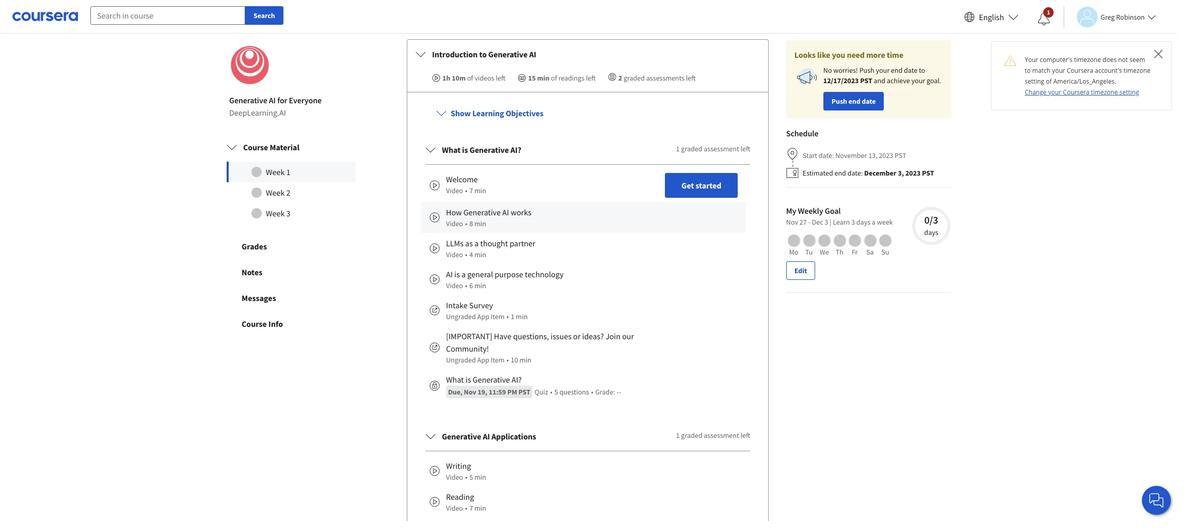 Task type: vqa. For each thing, say whether or not it's contained in the screenshot.


Task type: describe. For each thing, give the bounding box(es) containing it.
0/3
[[925, 213, 939, 226]]

ungraded inside [important] have questions, issues or ideas? join our community! ungraded app item • 10 min
[[446, 355, 476, 365]]

sa
[[867, 247, 875, 257]]

coursera image
[[12, 8, 78, 25]]

1 graded assessment left for what is generative ai?
[[677, 144, 751, 153]]

issues
[[551, 331, 572, 341]]

6
[[470, 281, 473, 290]]

of for readings
[[551, 74, 557, 83]]

not
[[1119, 55, 1129, 64]]

more
[[867, 50, 886, 60]]

min inside [important] have questions, issues or ideas? join our community! ungraded app item • 10 min
[[520, 355, 532, 365]]

1 vertical spatial 2
[[287, 188, 291, 198]]

december
[[865, 168, 897, 178]]

you
[[833, 50, 846, 60]]

deeplearning.ai image
[[229, 44, 271, 86]]

7 for reading
[[470, 504, 473, 513]]

generative up writing
[[442, 431, 482, 442]]

looks like you need more time
[[795, 50, 904, 60]]

match
[[1033, 66, 1051, 75]]

pm
[[508, 387, 517, 397]]

introduction to generative ai button
[[408, 40, 769, 69]]

1 vertical spatial coursera
[[1064, 88, 1090, 97]]

days inside the my weekly goal nov 27 - dec 3 | learn 3 days a week
[[857, 217, 871, 227]]

27
[[800, 217, 808, 227]]

looks
[[795, 50, 817, 60]]

1h 10m of videos left
[[443, 74, 506, 83]]

week 1
[[266, 167, 291, 177]]

tu
[[806, 247, 814, 257]]

13,
[[869, 151, 878, 160]]

week 1 link
[[227, 162, 356, 182]]

welcome video • 7 min
[[446, 174, 487, 195]]

app inside intake survey ungraded app item • 1 min
[[478, 312, 490, 321]]

- inside the my weekly goal nov 27 - dec 3 | learn 3 days a week
[[809, 217, 811, 227]]

min inside ai is a general purpose technology video • 6 min
[[475, 281, 487, 290]]

1 horizontal spatial date:
[[848, 168, 864, 178]]

ai? for what is generative ai?
[[511, 145, 522, 155]]

messages
[[242, 293, 276, 303]]

america/los_angeles.
[[1054, 77, 1117, 86]]

1 graded assessment left for generative ai applications
[[677, 431, 751, 440]]

1 inside 'link'
[[287, 167, 291, 177]]

graded for generative ai applications
[[682, 431, 703, 440]]

• inside intake survey ungraded app item • 1 min
[[507, 312, 509, 321]]

• inside the how generative ai works video • 8 min
[[465, 219, 468, 228]]

ai is a general purpose technology video • 6 min
[[446, 269, 564, 290]]

1 button
[[1030, 7, 1059, 32]]

mo
[[790, 247, 799, 257]]

achieve
[[888, 76, 911, 85]]

of for videos
[[467, 74, 473, 83]]

partner
[[510, 238, 536, 248]]

reading
[[446, 492, 474, 502]]

pst inside what is generative ai? due, nov 19, 11:59 pm pst quiz • 5 questions • grade: --
[[519, 387, 531, 397]]

writing
[[446, 461, 471, 471]]

worries!
[[834, 66, 859, 75]]

item inside intake survey ungraded app item • 1 min
[[491, 312, 505, 321]]

video inside writing video • 5 min
[[446, 473, 463, 482]]

[important] have questions, issues or ideas? join our community! ungraded app item • 10 min
[[446, 331, 634, 365]]

and
[[875, 76, 886, 85]]

• inside welcome video • 7 min
[[465, 186, 468, 195]]

generative inside generative ai for everyone deeplearning.ai
[[229, 95, 267, 105]]

video inside ai is a general purpose technology video • 6 min
[[446, 281, 463, 290]]

show notifications image
[[1038, 13, 1051, 25]]

ai? for what is generative ai? due, nov 19, 11:59 pm pst quiz • 5 questions • grade: --
[[512, 375, 522, 385]]

applications
[[492, 431, 537, 442]]

no worries! push your end date to 12/17/2023 pst and achieve your goal.
[[824, 66, 942, 85]]

readings
[[559, 74, 585, 83]]

is for what is generative ai?
[[462, 145, 468, 155]]

date inside "push end date" button
[[863, 97, 877, 106]]

generative inside the how generative ai works video • 8 min
[[464, 207, 501, 217]]

learn
[[834, 217, 851, 227]]

generative ai applications
[[442, 431, 537, 442]]

edit button
[[787, 261, 816, 280]]

video inside llms as a thought partner video • 4 min
[[446, 250, 463, 259]]

llms as a thought partner video • 4 min
[[446, 238, 536, 259]]

course for course info
[[242, 319, 267, 329]]

reading video • 7 min
[[446, 492, 487, 513]]

intake survey ungraded app item • 1 min
[[446, 300, 528, 321]]

video inside reading video • 7 min
[[446, 504, 463, 513]]

a for partner
[[475, 238, 479, 248]]

generative inside what is generative ai? due, nov 19, 11:59 pm pst quiz • 5 questions • grade: --
[[473, 375, 510, 385]]

week 2
[[266, 188, 291, 198]]

estimated
[[804, 168, 834, 178]]

push inside no worries! push your end date to 12/17/2023 pst and achieve your goal.
[[860, 66, 875, 75]]

notes link
[[217, 259, 366, 285]]

1 inside "button"
[[1048, 8, 1051, 16]]

pst inside no worries! push your end date to 12/17/2023 pst and achieve your goal.
[[861, 76, 873, 85]]

info
[[269, 319, 283, 329]]

timezone mismatch warning modal dialog
[[992, 41, 1173, 111]]

min inside intake survey ungraded app item • 1 min
[[516, 312, 528, 321]]

fr
[[853, 247, 859, 257]]

assessments
[[647, 74, 685, 83]]

to for your
[[1026, 66, 1031, 75]]

of inside your computer's timezone does not seem to match your coursera account's timezone setting of america/los_angeles. change your coursera timezone setting
[[1047, 77, 1053, 86]]

1 vertical spatial timezone
[[1125, 66, 1151, 75]]

3,
[[899, 168, 905, 178]]

start date: november 13, 2023 pst
[[804, 151, 907, 160]]

your left goal.
[[912, 76, 926, 85]]

min right 15
[[538, 74, 550, 83]]

what is generative ai?
[[442, 145, 522, 155]]

grades
[[242, 241, 267, 252]]

8
[[470, 219, 473, 228]]

th
[[837, 247, 844, 257]]

nov inside what is generative ai? due, nov 19, 11:59 pm pst quiz • 5 questions • grade: --
[[464, 387, 477, 397]]

goal.
[[928, 76, 942, 85]]

llms
[[446, 238, 464, 248]]

• left grade:
[[591, 387, 594, 397]]

get started button
[[665, 173, 738, 198]]

1 inside intake survey ungraded app item • 1 min
[[511, 312, 515, 321]]

introduction
[[432, 49, 478, 59]]

15
[[529, 74, 536, 83]]

time
[[888, 50, 904, 60]]

✕
[[1155, 45, 1164, 62]]

objectives
[[506, 108, 544, 118]]

• inside llms as a thought partner video • 4 min
[[465, 250, 468, 259]]

ai inside dropdown button
[[530, 49, 537, 59]]

robinson
[[1117, 12, 1146, 21]]

su
[[882, 247, 890, 257]]

join
[[606, 331, 621, 341]]

show learning objectives
[[451, 108, 544, 118]]

generative ai for everyone deeplearning.ai
[[229, 95, 322, 118]]

0 horizontal spatial 2023
[[880, 151, 894, 160]]

welcome
[[446, 174, 478, 184]]

questions,
[[513, 331, 549, 341]]

week 2 link
[[227, 182, 356, 203]]

need
[[848, 50, 866, 60]]

is for ai is a general purpose technology video • 6 min
[[455, 269, 460, 279]]

greg robinson
[[1101, 12, 1146, 21]]

week for week 3
[[266, 208, 285, 219]]

everyone
[[289, 95, 322, 105]]

is for what is generative ai? due, nov 19, 11:59 pm pst quiz • 5 questions • grade: --
[[466, 375, 471, 385]]

video inside the how generative ai works video • 8 min
[[446, 219, 463, 228]]

1 vertical spatial setting
[[1120, 88, 1140, 97]]

week
[[878, 217, 894, 227]]

• right quiz
[[551, 387, 553, 397]]

5 inside what is generative ai? due, nov 19, 11:59 pm pst quiz • 5 questions • grade: --
[[555, 387, 558, 397]]



Task type: locate. For each thing, give the bounding box(es) containing it.
date: right start
[[820, 151, 835, 160]]

item left 10
[[491, 355, 505, 365]]

• inside writing video • 5 min
[[465, 473, 468, 482]]

how generative ai works video • 8 min
[[446, 207, 532, 228]]

1 horizontal spatial of
[[551, 74, 557, 83]]

date:
[[820, 151, 835, 160], [848, 168, 864, 178]]

end for date:
[[835, 168, 847, 178]]

3 video from the top
[[446, 250, 463, 259]]

english button
[[961, 0, 1023, 34]]

general
[[468, 269, 493, 279]]

min inside welcome video • 7 min
[[475, 186, 487, 195]]

min up reading video • 7 min
[[475, 473, 487, 482]]

0 vertical spatial date
[[905, 66, 918, 75]]

0 vertical spatial 2023
[[880, 151, 894, 160]]

0 vertical spatial week
[[266, 167, 285, 177]]

to inside no worries! push your end date to 12/17/2023 pst and achieve your goal.
[[920, 66, 926, 75]]

how
[[446, 207, 462, 217]]

7 down reading
[[470, 504, 473, 513]]

0 horizontal spatial date:
[[820, 151, 835, 160]]

video down llms on the left top of the page
[[446, 250, 463, 259]]

a inside ai is a general purpose technology video • 6 min
[[462, 269, 466, 279]]

no
[[824, 66, 833, 75]]

item down survey
[[491, 312, 505, 321]]

7 down welcome
[[470, 186, 473, 195]]

notes
[[242, 267, 263, 277]]

nov left 19,
[[464, 387, 477, 397]]

0 vertical spatial graded
[[624, 74, 645, 83]]

1 horizontal spatial to
[[920, 66, 926, 75]]

0 vertical spatial push
[[860, 66, 875, 75]]

•
[[465, 186, 468, 195], [465, 219, 468, 228], [465, 250, 468, 259], [465, 281, 468, 290], [507, 312, 509, 321], [507, 355, 509, 365], [551, 387, 553, 397], [591, 387, 594, 397], [465, 473, 468, 482], [465, 504, 468, 513]]

0 vertical spatial 5
[[555, 387, 558, 397]]

ai inside the how generative ai works video • 8 min
[[503, 207, 509, 217]]

to for no
[[920, 66, 926, 75]]

ai? up pm
[[512, 375, 522, 385]]

0 vertical spatial 7
[[470, 186, 473, 195]]

generative down show learning objectives button
[[470, 145, 509, 155]]

0 vertical spatial days
[[857, 217, 871, 227]]

push down the 12/17/2023
[[832, 97, 848, 106]]

0 horizontal spatial 5
[[470, 473, 473, 482]]

is left general
[[455, 269, 460, 279]]

weekly
[[799, 206, 824, 216]]

course info
[[242, 319, 283, 329]]

a for purpose
[[462, 269, 466, 279]]

course
[[243, 142, 268, 152], [242, 319, 267, 329]]

1 vertical spatial week
[[266, 188, 285, 198]]

generative up the videos
[[489, 49, 528, 59]]

loud megaphone image image
[[795, 65, 820, 90]]

week for week 2
[[266, 188, 285, 198]]

pst up 3,
[[896, 151, 907, 160]]

• down writing
[[465, 473, 468, 482]]

0 horizontal spatial 2
[[287, 188, 291, 198]]

assessment for what is generative ai?
[[704, 144, 740, 153]]

min
[[538, 74, 550, 83], [475, 186, 487, 195], [475, 219, 487, 228], [475, 250, 487, 259], [475, 281, 487, 290], [516, 312, 528, 321], [520, 355, 532, 365], [475, 473, 487, 482], [475, 504, 487, 513]]

graded for what is generative ai?
[[682, 144, 703, 153]]

3 right learn
[[852, 217, 856, 227]]

1 1 graded assessment left from the top
[[677, 144, 751, 153]]

0 vertical spatial is
[[462, 145, 468, 155]]

generative up deeplearning.ai
[[229, 95, 267, 105]]

what for what is generative ai?
[[442, 145, 461, 155]]

1 vertical spatial item
[[491, 355, 505, 365]]

min down welcome
[[475, 186, 487, 195]]

0 vertical spatial 2
[[619, 74, 623, 83]]

2 horizontal spatial 3
[[852, 217, 856, 227]]

2 ungraded from the top
[[446, 355, 476, 365]]

course left material on the top left of page
[[243, 142, 268, 152]]

0 horizontal spatial of
[[467, 74, 473, 83]]

pst right 3,
[[923, 168, 935, 178]]

1 horizontal spatial 2
[[619, 74, 623, 83]]

app down survey
[[478, 312, 490, 321]]

2 vertical spatial week
[[266, 208, 285, 219]]

questions
[[560, 387, 589, 397]]

course left 'info'
[[242, 319, 267, 329]]

my weekly goal nov 27 - dec 3 | learn 3 days a week
[[787, 206, 894, 227]]

chat with us image
[[1149, 492, 1166, 509]]

change
[[1026, 88, 1047, 97]]

material
[[270, 142, 300, 152]]

to inside your computer's timezone does not seem to match your coursera account's timezone setting of america/los_angeles. change your coursera timezone setting
[[1026, 66, 1031, 75]]

ideas?
[[583, 331, 604, 341]]

end for date
[[849, 97, 861, 106]]

7 inside welcome video • 7 min
[[470, 186, 473, 195]]

nov left the 27
[[787, 217, 799, 227]]

1 vertical spatial ungraded
[[446, 355, 476, 365]]

your down computer's
[[1053, 66, 1066, 75]]

|
[[831, 217, 832, 227]]

2 down week 1 'link'
[[287, 188, 291, 198]]

introduction to generative ai
[[432, 49, 537, 59]]

video inside welcome video • 7 min
[[446, 186, 463, 195]]

week 3
[[266, 208, 291, 219]]

• inside [important] have questions, issues or ideas? join our community! ungraded app item • 10 min
[[507, 355, 509, 365]]

3 left "|" on the right of the page
[[826, 217, 829, 227]]

to inside dropdown button
[[480, 49, 487, 59]]

ai inside ai is a general purpose technology video • 6 min
[[446, 269, 453, 279]]

5 video from the top
[[446, 473, 463, 482]]

ungraded down the community!
[[446, 355, 476, 365]]

1 vertical spatial nov
[[464, 387, 477, 397]]

• up have
[[507, 312, 509, 321]]

end inside button
[[849, 97, 861, 106]]

0 vertical spatial assessment
[[704, 144, 740, 153]]

5 down writing
[[470, 473, 473, 482]]

1 horizontal spatial push
[[860, 66, 875, 75]]

for
[[278, 95, 288, 105]]

of right 10m
[[467, 74, 473, 83]]

pst
[[861, 76, 873, 85], [896, 151, 907, 160], [923, 168, 935, 178], [519, 387, 531, 397]]

1 vertical spatial days
[[925, 228, 939, 237]]

ai left "applications"
[[483, 431, 490, 442]]

greg
[[1101, 12, 1116, 21]]

1 vertical spatial app
[[478, 355, 490, 365]]

date: down the start date: november 13, 2023 pst
[[848, 168, 864, 178]]

ai inside generative ai for everyone deeplearning.ai
[[269, 95, 276, 105]]

english
[[980, 12, 1005, 22]]

1 item from the top
[[491, 312, 505, 321]]

pst left and
[[861, 76, 873, 85]]

setting down 'account's'
[[1120, 88, 1140, 97]]

7 inside reading video • 7 min
[[470, 504, 473, 513]]

your right change
[[1049, 88, 1062, 97]]

1 vertical spatial graded
[[682, 144, 703, 153]]

nov inside the my weekly goal nov 27 - dec 3 | learn 3 days a week
[[787, 217, 799, 227]]

a left general
[[462, 269, 466, 279]]

2 1 graded assessment left from the top
[[677, 431, 751, 440]]

course material
[[243, 142, 300, 152]]

1 horizontal spatial 3
[[826, 217, 829, 227]]

ungraded inside intake survey ungraded app item • 1 min
[[446, 312, 476, 321]]

2 horizontal spatial to
[[1026, 66, 1031, 75]]

• down reading
[[465, 504, 468, 513]]

nov
[[787, 217, 799, 227], [464, 387, 477, 397]]

7
[[470, 186, 473, 195], [470, 504, 473, 513]]

push
[[860, 66, 875, 75], [832, 97, 848, 106]]

1 vertical spatial 1 graded assessment left
[[677, 431, 751, 440]]

show learning objectives button
[[428, 101, 552, 126]]

1 vertical spatial assessment
[[704, 431, 740, 440]]

deeplearning.ai
[[229, 107, 286, 118]]

november
[[836, 151, 868, 160]]

0 horizontal spatial to
[[480, 49, 487, 59]]

1 video from the top
[[446, 186, 463, 195]]

min right '6'
[[475, 281, 487, 290]]

0 vertical spatial 1 graded assessment left
[[677, 144, 751, 153]]

1h
[[443, 74, 451, 83]]

19,
[[478, 387, 488, 397]]

estimated end date: december 3, 2023 pst
[[804, 168, 935, 178]]

1 7 from the top
[[470, 186, 473, 195]]

1 horizontal spatial a
[[475, 238, 479, 248]]

setting up change
[[1026, 77, 1045, 86]]

0 vertical spatial a
[[873, 217, 876, 227]]

your computer's timezone does not seem to match your coursera account's timezone setting of america/los_angeles. change your coursera timezone setting
[[1026, 55, 1151, 97]]

search
[[254, 11, 275, 20]]

min right the 8 at left
[[475, 219, 487, 228]]

ai left general
[[446, 269, 453, 279]]

min up questions,
[[516, 312, 528, 321]]

2023 right 3,
[[906, 168, 922, 178]]

0 vertical spatial app
[[478, 312, 490, 321]]

is inside what is generative ai? due, nov 19, 11:59 pm pst quiz • 5 questions • grade: --
[[466, 375, 471, 385]]

days left week at the top
[[857, 217, 871, 227]]

video down reading
[[446, 504, 463, 513]]

2 down "introduction to generative ai" dropdown button
[[619, 74, 623, 83]]

1 vertical spatial 5
[[470, 473, 473, 482]]

6 video from the top
[[446, 504, 463, 513]]

pst right pm
[[519, 387, 531, 397]]

week up 'week 2'
[[266, 167, 285, 177]]

ai left for
[[269, 95, 276, 105]]

purpose
[[495, 269, 524, 279]]

2 app from the top
[[478, 355, 490, 365]]

3 down the "week 2" link
[[287, 208, 291, 219]]

end inside no worries! push your end date to 12/17/2023 pst and achieve your goal.
[[892, 66, 903, 75]]

2 video from the top
[[446, 219, 463, 228]]

1 week from the top
[[266, 167, 285, 177]]

ai up 15
[[530, 49, 537, 59]]

11:59
[[489, 387, 506, 397]]

1 vertical spatial date:
[[848, 168, 864, 178]]

-
[[809, 217, 811, 227], [617, 387, 619, 397], [619, 387, 622, 397]]

locked image
[[430, 381, 440, 391]]

7 for welcome
[[470, 186, 473, 195]]

2 vertical spatial end
[[835, 168, 847, 178]]

1 vertical spatial a
[[475, 238, 479, 248]]

ai left works
[[503, 207, 509, 217]]

of
[[467, 74, 473, 83], [551, 74, 557, 83], [1047, 77, 1053, 86]]

0 vertical spatial setting
[[1026, 77, 1045, 86]]

push end date button
[[824, 92, 885, 111]]

1 vertical spatial 2023
[[906, 168, 922, 178]]

1 app from the top
[[478, 312, 490, 321]]

warning image
[[1005, 54, 1017, 67]]

1 horizontal spatial days
[[925, 228, 939, 237]]

what up welcome
[[442, 145, 461, 155]]

is down the community!
[[466, 375, 471, 385]]

video down welcome
[[446, 186, 463, 195]]

a left week at the top
[[873, 217, 876, 227]]

date
[[905, 66, 918, 75], [863, 97, 877, 106]]

2 horizontal spatial end
[[892, 66, 903, 75]]

my
[[787, 206, 797, 216]]

2 horizontal spatial of
[[1047, 77, 1053, 86]]

2 assessment from the top
[[704, 431, 740, 440]]

0 vertical spatial coursera
[[1068, 66, 1094, 75]]

0 vertical spatial what
[[442, 145, 461, 155]]

• inside reading video • 7 min
[[465, 504, 468, 513]]

0 horizontal spatial setting
[[1026, 77, 1045, 86]]

0 vertical spatial nov
[[787, 217, 799, 227]]

a right as
[[475, 238, 479, 248]]

• inside ai is a general purpose technology video • 6 min
[[465, 281, 468, 290]]

min down writing video • 5 min at the left of the page
[[475, 504, 487, 513]]

push up and
[[860, 66, 875, 75]]

app inside [important] have questions, issues or ideas? join our community! ungraded app item • 10 min
[[478, 355, 490, 365]]

0/3 days
[[925, 213, 939, 237]]

generative up the 8 at left
[[464, 207, 501, 217]]

as
[[466, 238, 473, 248]]

5 inside writing video • 5 min
[[470, 473, 473, 482]]

video down writing
[[446, 473, 463, 482]]

1 horizontal spatial end
[[849, 97, 861, 106]]

week
[[266, 167, 285, 177], [266, 188, 285, 198], [266, 208, 285, 219]]

2 vertical spatial timezone
[[1092, 88, 1119, 97]]

get started
[[682, 180, 722, 191]]

your
[[877, 66, 890, 75], [1053, 66, 1066, 75], [912, 76, 926, 85], [1049, 88, 1062, 97]]

min right 4
[[475, 250, 487, 259]]

min inside reading video • 7 min
[[475, 504, 487, 513]]

week down 'week 2'
[[266, 208, 285, 219]]

week down the week 1
[[266, 188, 285, 198]]

1 horizontal spatial date
[[905, 66, 918, 75]]

days
[[857, 217, 871, 227], [925, 228, 939, 237]]

1 horizontal spatial 2023
[[906, 168, 922, 178]]

course for course material
[[243, 142, 268, 152]]

1 horizontal spatial nov
[[787, 217, 799, 227]]

show
[[451, 108, 471, 118]]

we
[[821, 247, 830, 257]]

Search in course text field
[[90, 6, 245, 25]]

1 ungraded from the top
[[446, 312, 476, 321]]

video left '6'
[[446, 281, 463, 290]]

timezone down 'account's'
[[1092, 88, 1119, 97]]

0 vertical spatial end
[[892, 66, 903, 75]]

greg robinson button
[[1064, 6, 1157, 27]]

0 vertical spatial course
[[243, 142, 268, 152]]

course info link
[[217, 311, 366, 337]]

what is generative ai? due, nov 19, 11:59 pm pst quiz • 5 questions • grade: --
[[446, 375, 622, 397]]

generative inside "introduction to generative ai" dropdown button
[[489, 49, 528, 59]]

video down how
[[446, 219, 463, 228]]

ai? down objectives
[[511, 145, 522, 155]]

course material button
[[219, 133, 364, 162]]

• left 10
[[507, 355, 509, 365]]

date down and
[[863, 97, 877, 106]]

15 min of readings left
[[529, 74, 596, 83]]

writing video • 5 min
[[446, 461, 487, 482]]

a inside the my weekly goal nov 27 - dec 3 | learn 3 days a week
[[873, 217, 876, 227]]

2023 right 13, at the top of the page
[[880, 151, 894, 160]]

min inside llms as a thought partner video • 4 min
[[475, 250, 487, 259]]

2 graded assessments left
[[619, 74, 696, 83]]

2 vertical spatial is
[[466, 375, 471, 385]]

• left the 8 at left
[[465, 219, 468, 228]]

end down november
[[835, 168, 847, 178]]

0 horizontal spatial 3
[[287, 208, 291, 219]]

works
[[511, 207, 532, 217]]

what inside what is generative ai? due, nov 19, 11:59 pm pst quiz • 5 questions • grade: --
[[446, 375, 464, 385]]

4 video from the top
[[446, 281, 463, 290]]

app down the community!
[[478, 355, 490, 365]]

1 vertical spatial course
[[242, 319, 267, 329]]

account's
[[1096, 66, 1123, 75]]

week 3 link
[[227, 203, 356, 224]]

2 horizontal spatial a
[[873, 217, 876, 227]]

date inside no worries! push your end date to 12/17/2023 pst and achieve your goal.
[[905, 66, 918, 75]]

3 week from the top
[[266, 208, 285, 219]]

what up due,
[[446, 375, 464, 385]]

2 vertical spatial a
[[462, 269, 466, 279]]

a inside llms as a thought partner video • 4 min
[[475, 238, 479, 248]]

0 vertical spatial item
[[491, 312, 505, 321]]

schedule
[[787, 128, 819, 138]]

0 vertical spatial timezone
[[1075, 55, 1102, 64]]

1 vertical spatial what
[[446, 375, 464, 385]]

ungraded down intake
[[446, 312, 476, 321]]

2 7 from the top
[[470, 504, 473, 513]]

generative up 11:59
[[473, 375, 510, 385]]

is inside ai is a general purpose technology video • 6 min
[[455, 269, 460, 279]]

1 vertical spatial push
[[832, 97, 848, 106]]

12/17/2023
[[824, 76, 860, 85]]

push end date
[[832, 97, 877, 106]]

0 horizontal spatial date
[[863, 97, 877, 106]]

timezone up america/los_angeles.
[[1075, 55, 1102, 64]]

5
[[555, 387, 558, 397], [470, 473, 473, 482]]

end down the 12/17/2023
[[849, 97, 861, 106]]

date up achieve on the top of page
[[905, 66, 918, 75]]

of down "match" in the right top of the page
[[1047, 77, 1053, 86]]

timezone down seem
[[1125, 66, 1151, 75]]

assessment for generative ai applications
[[704, 431, 740, 440]]

0 horizontal spatial end
[[835, 168, 847, 178]]

your up and
[[877, 66, 890, 75]]

item inside [important] have questions, issues or ideas? join our community! ungraded app item • 10 min
[[491, 355, 505, 365]]

0 vertical spatial ungraded
[[446, 312, 476, 321]]

week inside 'link'
[[266, 167, 285, 177]]

min inside the how generative ai works video • 8 min
[[475, 219, 487, 228]]

0 horizontal spatial nov
[[464, 387, 477, 397]]

what for what is generative ai? due, nov 19, 11:59 pm pst quiz • 5 questions • grade: --
[[446, 375, 464, 385]]

2 vertical spatial graded
[[682, 431, 703, 440]]

like
[[818, 50, 831, 60]]

course inside dropdown button
[[243, 142, 268, 152]]

1 vertical spatial end
[[849, 97, 861, 106]]

1 assessment from the top
[[704, 144, 740, 153]]

2 week from the top
[[266, 188, 285, 198]]

min inside writing video • 5 min
[[475, 473, 487, 482]]

2 item from the top
[[491, 355, 505, 365]]

1 horizontal spatial 5
[[555, 387, 558, 397]]

days down 0/3
[[925, 228, 939, 237]]

computer's
[[1041, 55, 1073, 64]]

push inside button
[[832, 97, 848, 106]]

1 vertical spatial ai?
[[512, 375, 522, 385]]

0 vertical spatial ai?
[[511, 145, 522, 155]]

5 right quiz
[[555, 387, 558, 397]]

0 horizontal spatial a
[[462, 269, 466, 279]]

videos
[[475, 74, 495, 83]]

1 horizontal spatial setting
[[1120, 88, 1140, 97]]

left
[[496, 74, 506, 83], [586, 74, 596, 83], [687, 74, 696, 83], [741, 144, 751, 153], [741, 431, 751, 440]]

1 vertical spatial is
[[455, 269, 460, 279]]

week for week 1
[[266, 167, 285, 177]]

0 vertical spatial date:
[[820, 151, 835, 160]]

help center image
[[1151, 494, 1163, 507]]

is up welcome
[[462, 145, 468, 155]]

1 vertical spatial 7
[[470, 504, 473, 513]]

min right 10
[[520, 355, 532, 365]]

of left "readings"
[[551, 74, 557, 83]]

• down welcome
[[465, 186, 468, 195]]

• left 4
[[465, 250, 468, 259]]

ai? inside what is generative ai? due, nov 19, 11:59 pm pst quiz • 5 questions • grade: --
[[512, 375, 522, 385]]

due,
[[448, 387, 463, 397]]

[important]
[[446, 331, 493, 341]]

0 horizontal spatial days
[[857, 217, 871, 227]]

coursera down america/los_angeles.
[[1064, 88, 1090, 97]]

1 vertical spatial date
[[863, 97, 877, 106]]

0 horizontal spatial push
[[832, 97, 848, 106]]

end up achieve on the top of page
[[892, 66, 903, 75]]

coursera up america/los_angeles.
[[1068, 66, 1094, 75]]

• left '6'
[[465, 281, 468, 290]]



